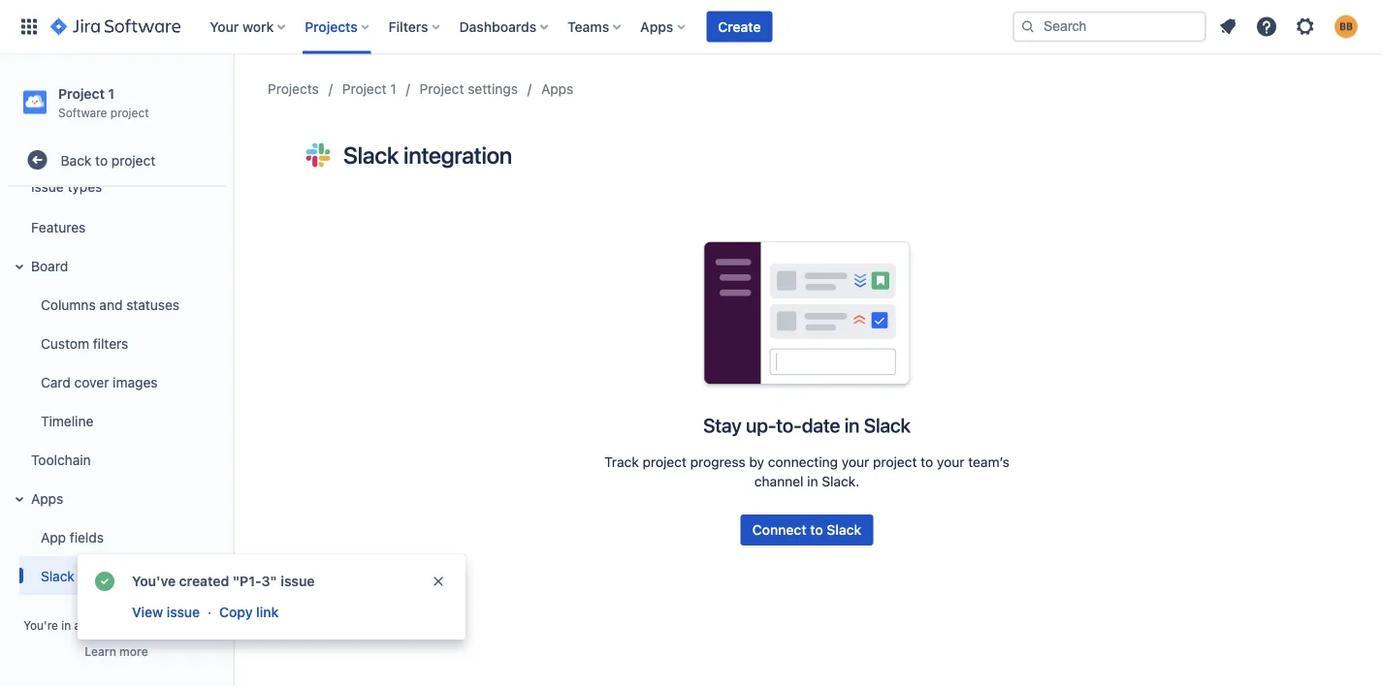 Task type: vqa. For each thing, say whether or not it's contained in the screenshot.
the Filters dropdown button
yes



Task type: locate. For each thing, give the bounding box(es) containing it.
dismiss image
[[431, 574, 446, 590]]

project right view
[[171, 619, 209, 633]]

expand image
[[8, 255, 31, 279], [8, 488, 31, 511]]

projects inside dropdown button
[[305, 18, 358, 34]]

features
[[31, 219, 86, 235]]

apps
[[641, 18, 674, 34], [541, 81, 574, 97], [31, 491, 63, 507]]

banner containing your work
[[0, 0, 1382, 54]]

columns
[[41, 297, 96, 313]]

app fields link
[[19, 518, 225, 557]]

project for project 1
[[342, 81, 387, 97]]

to
[[95, 152, 108, 168]]

apps right the settings
[[541, 81, 574, 97]]

board
[[31, 258, 68, 274]]

2 vertical spatial apps
[[31, 491, 63, 507]]

project settings link
[[420, 78, 518, 101]]

project right software
[[110, 106, 149, 119]]

expand image inside apps button
[[8, 488, 31, 511]]

projects
[[305, 18, 358, 34], [268, 81, 319, 97]]

project inside the back to project link
[[111, 152, 156, 168]]

group containing issue types
[[4, 4, 225, 602]]

project
[[342, 81, 387, 97], [420, 81, 464, 97], [58, 85, 105, 101]]

apps up app
[[31, 491, 63, 507]]

integration
[[78, 568, 146, 584]]

project inside 'project 1 software project'
[[110, 106, 149, 119]]

copy link button
[[217, 602, 281, 625]]

appswitcher icon image
[[17, 15, 41, 38]]

issue
[[281, 574, 315, 590], [167, 605, 200, 621]]

you've created "p1-3" issue
[[132, 574, 315, 590]]

copy
[[219, 605, 253, 621]]

projects right sidebar navigation image
[[268, 81, 319, 97]]

apps button
[[635, 11, 693, 42]]

learn more button
[[85, 644, 148, 660]]

primary element
[[12, 0, 1013, 54]]

0 vertical spatial apps
[[641, 18, 674, 34]]

view
[[132, 605, 163, 621]]

1 vertical spatial project
[[111, 152, 156, 168]]

teams
[[568, 18, 609, 34]]

expand image for board
[[8, 255, 31, 279]]

project 1 software project
[[58, 85, 149, 119]]

1 up back to project
[[108, 85, 115, 101]]

create button
[[707, 11, 773, 42]]

project left the settings
[[420, 81, 464, 97]]

a
[[74, 619, 81, 633]]

1 for project 1
[[390, 81, 396, 97]]

1 vertical spatial projects
[[268, 81, 319, 97]]

apps button
[[8, 479, 225, 518]]

projects for projects link on the left top
[[268, 81, 319, 97]]

slack integration
[[41, 568, 146, 584]]

project down projects dropdown button at the left top of the page
[[342, 81, 387, 97]]

group
[[4, 4, 225, 602]]

and
[[99, 297, 123, 313]]

1 horizontal spatial project
[[342, 81, 387, 97]]

timeline link
[[19, 402, 225, 441]]

dashboards button
[[454, 11, 556, 42]]

card cover images
[[41, 374, 158, 390]]

statuses
[[126, 297, 180, 313]]

apps right teams dropdown button
[[641, 18, 674, 34]]

2 vertical spatial project
[[171, 619, 209, 633]]

app
[[41, 530, 66, 546]]

1 horizontal spatial issue
[[281, 574, 315, 590]]

0 horizontal spatial 1
[[108, 85, 115, 101]]

project up software
[[58, 85, 105, 101]]

jira software image
[[50, 15, 181, 38], [50, 15, 181, 38]]

toolchain link
[[8, 441, 225, 479]]

1 horizontal spatial apps
[[541, 81, 574, 97]]

apps inside button
[[31, 491, 63, 507]]

card
[[41, 374, 71, 390]]

back to project
[[61, 152, 156, 168]]

1
[[390, 81, 396, 97], [108, 85, 115, 101]]

expand image inside the board 'button'
[[8, 255, 31, 279]]

Search field
[[1013, 11, 1207, 42]]

custom
[[41, 335, 89, 352]]

project for project settings
[[420, 81, 464, 97]]

banner
[[0, 0, 1382, 54]]

slack integration link
[[19, 557, 225, 596]]

issue types link
[[8, 165, 225, 208]]

projects button
[[299, 11, 377, 42]]

"p1-
[[233, 574, 262, 590]]

0 vertical spatial project
[[110, 106, 149, 119]]

1 expand image from the top
[[8, 255, 31, 279]]

project right to
[[111, 152, 156, 168]]

project 1 link
[[342, 78, 396, 101]]

1 down filters
[[390, 81, 396, 97]]

1 for project 1 software project
[[108, 85, 115, 101]]

1 horizontal spatial 1
[[390, 81, 396, 97]]

1 vertical spatial apps
[[541, 81, 574, 97]]

1 vertical spatial expand image
[[8, 488, 31, 511]]

settings
[[468, 81, 518, 97]]

back to project link
[[8, 141, 225, 180]]

expand image down features
[[8, 255, 31, 279]]

apps inside popup button
[[641, 18, 674, 34]]

issue right view
[[167, 605, 200, 621]]

2 expand image from the top
[[8, 488, 31, 511]]

0 vertical spatial expand image
[[8, 255, 31, 279]]

projects right work
[[305, 18, 358, 34]]

custom filters
[[41, 335, 128, 352]]

2 horizontal spatial apps
[[641, 18, 674, 34]]

0 horizontal spatial apps
[[31, 491, 63, 507]]

issue right 3"
[[281, 574, 315, 590]]

0 vertical spatial issue
[[281, 574, 315, 590]]

0 horizontal spatial project
[[58, 85, 105, 101]]

0 vertical spatial projects
[[305, 18, 358, 34]]

1 vertical spatial issue
[[167, 605, 200, 621]]

features link
[[8, 208, 225, 247]]

2 horizontal spatial project
[[420, 81, 464, 97]]

filters
[[389, 18, 428, 34]]

project
[[110, 106, 149, 119], [111, 152, 156, 168], [171, 619, 209, 633]]

expand image down 'toolchain'
[[8, 488, 31, 511]]

1 inside 'project 1 software project'
[[108, 85, 115, 101]]

custom filters link
[[19, 324, 225, 363]]

search image
[[1021, 19, 1036, 34]]



Task type: describe. For each thing, give the bounding box(es) containing it.
created
[[179, 574, 229, 590]]

projects link
[[268, 78, 319, 101]]

types
[[67, 178, 102, 194]]

images
[[113, 374, 158, 390]]

link
[[256, 605, 279, 621]]

learn more
[[85, 645, 148, 659]]

project 1
[[342, 81, 396, 97]]

project settings
[[420, 81, 518, 97]]

you've
[[132, 574, 176, 590]]

learn
[[85, 645, 116, 659]]

filters button
[[383, 11, 448, 42]]

issue
[[31, 178, 64, 194]]

apps link
[[541, 78, 574, 101]]

teams button
[[562, 11, 629, 42]]

help image
[[1255, 15, 1279, 38]]

issue types
[[31, 178, 102, 194]]

view issue
[[132, 605, 200, 621]]

success image
[[93, 570, 116, 594]]

your work button
[[204, 11, 293, 42]]

your profile and settings image
[[1335, 15, 1358, 38]]

back
[[61, 152, 92, 168]]

fields
[[70, 530, 104, 546]]

work
[[243, 18, 274, 34]]

view issue link
[[130, 602, 202, 625]]

3"
[[262, 574, 277, 590]]

expand image for apps
[[8, 488, 31, 511]]

you're in a team-managed project
[[23, 619, 209, 633]]

app fields
[[41, 530, 104, 546]]

apps for apps popup button
[[641, 18, 674, 34]]

projects for projects dropdown button at the left top of the page
[[305, 18, 358, 34]]

software
[[58, 106, 107, 119]]

card cover images link
[[19, 363, 225, 402]]

toolchain
[[31, 452, 91, 468]]

filters
[[93, 335, 128, 352]]

0 horizontal spatial issue
[[167, 605, 200, 621]]

your work
[[210, 18, 274, 34]]

you're
[[23, 619, 58, 633]]

cover
[[74, 374, 109, 390]]

board button
[[8, 247, 225, 285]]

more
[[119, 645, 148, 659]]

dashboards
[[459, 18, 537, 34]]

columns and statuses link
[[19, 285, 225, 324]]

sidebar navigation image
[[212, 78, 254, 116]]

timeline
[[41, 413, 93, 429]]

in
[[61, 619, 71, 633]]

managed
[[117, 619, 168, 633]]

your
[[210, 18, 239, 34]]

copy link
[[219, 605, 279, 621]]

slack
[[41, 568, 75, 584]]

settings image
[[1294, 15, 1318, 38]]

notifications image
[[1217, 15, 1240, 38]]

columns and statuses
[[41, 297, 180, 313]]

team-
[[84, 619, 117, 633]]

create
[[718, 18, 761, 34]]

apps for apps link
[[541, 81, 574, 97]]

project inside 'project 1 software project'
[[58, 85, 105, 101]]



